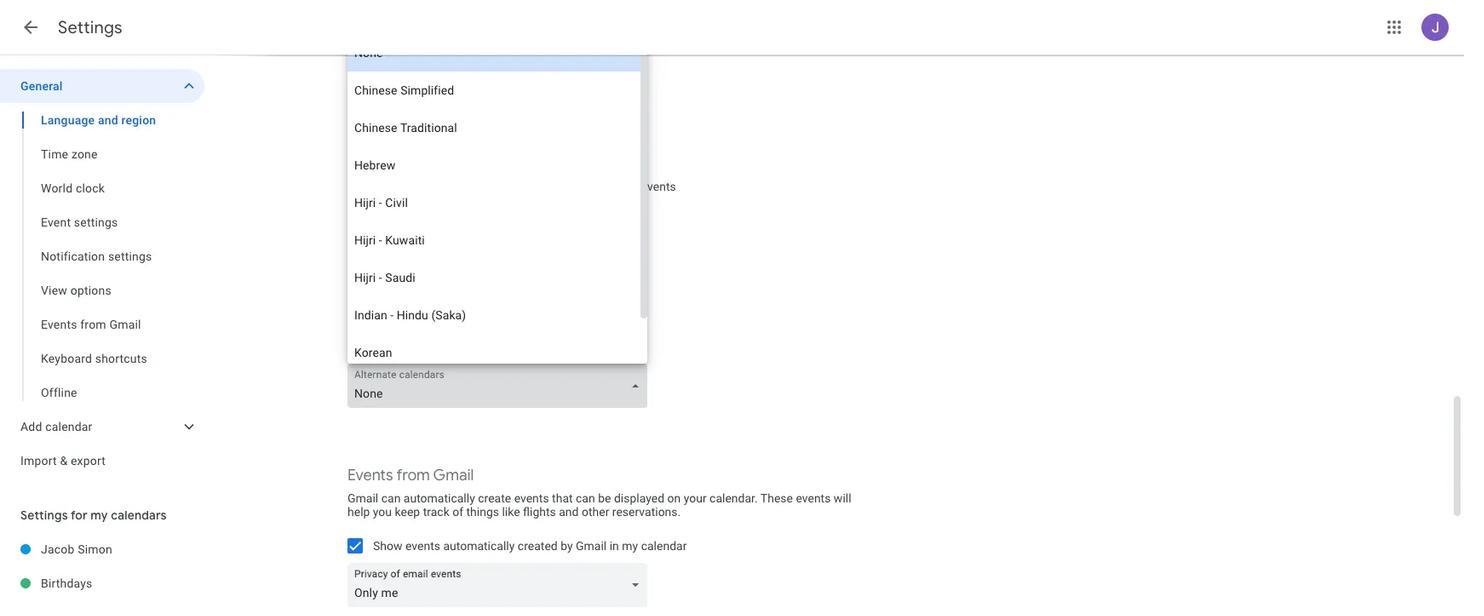 Task type: locate. For each thing, give the bounding box(es) containing it.
0 horizontal spatial calendars
[[111, 508, 167, 523]]

jacob
[[41, 543, 75, 556]]

calendar inside tree
[[45, 420, 92, 434]]

view options up show weekends
[[348, 62, 436, 82]]

1 vertical spatial my
[[622, 539, 638, 553]]

settings
[[74, 216, 118, 229], [108, 250, 152, 263]]

automatically down things
[[443, 539, 515, 553]]

group
[[0, 103, 205, 410]]

0 vertical spatial automatically
[[404, 492, 475, 505]]

calendars
[[402, 234, 454, 248], [111, 508, 167, 523]]

show up display
[[373, 153, 403, 166]]

1 vertical spatial events
[[348, 466, 393, 486]]

1 horizontal spatial in
[[610, 539, 619, 553]]

from up keep
[[397, 466, 430, 486]]

of right the track
[[453, 505, 464, 519]]

0 vertical spatial in
[[522, 234, 532, 248]]

1 vertical spatial view options
[[41, 284, 112, 297]]

reduce
[[373, 207, 413, 221]]

0 vertical spatial calendars
[[402, 234, 454, 248]]

3 show from the top
[[373, 153, 403, 166]]

events
[[453, 125, 488, 139], [456, 180, 491, 193], [641, 180, 676, 193], [534, 207, 569, 221], [514, 492, 549, 505], [796, 492, 831, 505], [406, 539, 441, 553]]

notification settings
[[41, 250, 152, 263]]

1 horizontal spatial and
[[559, 505, 579, 519]]

view options
[[348, 62, 436, 82], [41, 284, 112, 297]]

shortcuts
[[95, 352, 147, 366]]

korean option
[[348, 334, 641, 372]]

created
[[518, 539, 558, 553]]

chinese simplified option
[[348, 72, 641, 109]]

clock
[[76, 182, 105, 195]]

settings left for
[[20, 508, 68, 523]]

1 horizontal spatial from
[[397, 466, 430, 486]]

from
[[80, 318, 106, 331], [397, 466, 430, 486]]

settings for my calendars tree
[[0, 533, 205, 601]]

language
[[41, 113, 95, 127]]

display shorter events the same size as 30 minute events
[[373, 180, 676, 193]]

options up show weekends
[[384, 62, 436, 82]]

week
[[406, 153, 433, 166]]

side down past
[[497, 234, 519, 248]]

2 side from the left
[[497, 234, 519, 248]]

settings for settings for my calendars
[[20, 508, 68, 523]]

options
[[384, 62, 436, 82], [70, 284, 112, 297]]

0 vertical spatial settings
[[74, 216, 118, 229]]

1 vertical spatial by
[[561, 539, 573, 553]]

1 vertical spatial the
[[416, 207, 433, 221]]

keyboard
[[41, 352, 92, 366]]

brightness
[[435, 207, 491, 221]]

events
[[41, 318, 77, 331], [348, 466, 393, 486]]

size
[[546, 180, 567, 193]]

flights
[[523, 505, 556, 519]]

on
[[668, 492, 681, 505]]

displayed
[[614, 492, 665, 505]]

weekends
[[406, 98, 459, 112]]

side
[[457, 234, 479, 248], [497, 234, 519, 248]]

show for show week numbers
[[373, 153, 403, 166]]

general tree item
[[0, 69, 205, 103]]

0 vertical spatial events
[[41, 318, 77, 331]]

options up events from gmail
[[70, 284, 112, 297]]

1 side from the left
[[457, 234, 479, 248]]

calendar down reservations.
[[641, 539, 687, 553]]

automatically left the "create"
[[404, 492, 475, 505]]

settings heading
[[58, 17, 123, 38]]

0 horizontal spatial in
[[522, 234, 532, 248]]

calendar
[[45, 420, 92, 434], [641, 539, 687, 553]]

automatically
[[404, 492, 475, 505], [443, 539, 515, 553]]

my down reservations.
[[622, 539, 638, 553]]

keyboard shortcuts
[[41, 352, 147, 366]]

settings
[[58, 17, 123, 38], [20, 508, 68, 523]]

can right 'help'
[[381, 492, 401, 505]]

0 horizontal spatial options
[[70, 284, 112, 297]]

show for show declined events
[[373, 125, 403, 139]]

0 horizontal spatial by
[[482, 234, 494, 248]]

create
[[478, 492, 511, 505]]

0 horizontal spatial side
[[457, 234, 479, 248]]

the down shorter
[[416, 207, 433, 221]]

1 vertical spatial from
[[397, 466, 430, 486]]

by right created
[[561, 539, 573, 553]]

the
[[494, 180, 510, 193], [416, 207, 433, 221]]

0 vertical spatial from
[[80, 318, 106, 331]]

0 horizontal spatial calendar
[[45, 420, 92, 434]]

0 horizontal spatial from
[[80, 318, 106, 331]]

from up keyboard shortcuts at the bottom
[[80, 318, 106, 331]]

calendars up jacob simon tree item
[[111, 508, 167, 523]]

gmail
[[109, 318, 141, 331], [433, 466, 474, 486], [348, 492, 379, 505], [576, 539, 607, 553]]

1 horizontal spatial side
[[497, 234, 519, 248]]

in left day
[[522, 234, 532, 248]]

by
[[482, 234, 494, 248], [561, 539, 573, 553]]

0 vertical spatial and
[[98, 113, 118, 127]]

settings right go back image
[[58, 17, 123, 38]]

show declined events
[[373, 125, 488, 139]]

in down reservations.
[[610, 539, 619, 553]]

view down the notification
[[41, 284, 67, 297]]

declined
[[406, 125, 450, 139]]

events up numbers
[[453, 125, 488, 139]]

settings up notification settings
[[74, 216, 118, 229]]

from for events from gmail
[[80, 318, 106, 331]]

1 horizontal spatial the
[[494, 180, 510, 193]]

0 vertical spatial calendar
[[45, 420, 92, 434]]

past
[[508, 207, 532, 221]]

calendar.
[[710, 492, 758, 505]]

settings right the notification
[[108, 250, 152, 263]]

and left other
[[559, 505, 579, 519]]

0 horizontal spatial of
[[453, 505, 464, 519]]

the left same
[[494, 180, 510, 193]]

events from gmail gmail can automatically create events that can be displayed on your calendar. these events will help you keep track of things like flights and other reservations.
[[348, 466, 852, 519]]

1 horizontal spatial my
[[622, 539, 638, 553]]

2 show from the top
[[373, 125, 403, 139]]

none option
[[348, 34, 641, 72]]

of
[[494, 207, 505, 221], [453, 505, 464, 519]]

1 horizontal spatial view options
[[348, 62, 436, 82]]

that
[[552, 492, 573, 505]]

of left past
[[494, 207, 505, 221]]

my
[[91, 508, 108, 523], [622, 539, 638, 553]]

side down reduce the brightness of past events
[[457, 234, 479, 248]]

events up reduce the brightness of past events
[[456, 180, 491, 193]]

1 vertical spatial calendars
[[111, 508, 167, 523]]

events inside tree
[[41, 318, 77, 331]]

0 horizontal spatial and
[[98, 113, 118, 127]]

events right the minute
[[641, 180, 676, 193]]

0 vertical spatial the
[[494, 180, 510, 193]]

1 vertical spatial and
[[559, 505, 579, 519]]

by down reduce the brightness of past events
[[482, 234, 494, 248]]

0 vertical spatial by
[[482, 234, 494, 248]]

event
[[41, 216, 71, 229]]

can
[[381, 492, 401, 505], [576, 492, 595, 505]]

1 show from the top
[[373, 98, 403, 112]]

events inside the events from gmail gmail can automatically create events that can be displayed on your calendar. these events will help you keep track of things like flights and other reservations.
[[348, 466, 393, 486]]

be
[[598, 492, 611, 505]]

and
[[98, 113, 118, 127], [559, 505, 579, 519]]

events for events from gmail gmail can automatically create events that can be displayed on your calendar. these events will help you keep track of things like flights and other reservations.
[[348, 466, 393, 486]]

from inside tree
[[80, 318, 106, 331]]

view options down the notification
[[41, 284, 112, 297]]

jacob simon tree item
[[0, 533, 205, 567]]

as
[[570, 180, 583, 193]]

show down you
[[373, 539, 403, 553]]

events up keyboard
[[41, 318, 77, 331]]

calendar up &
[[45, 420, 92, 434]]

view calendars side by side in day view
[[373, 234, 583, 248]]

0 horizontal spatial can
[[381, 492, 401, 505]]

show down show weekends
[[373, 125, 403, 139]]

tree containing general
[[0, 69, 205, 478]]

1 horizontal spatial calendar
[[641, 539, 687, 553]]

and left region
[[98, 113, 118, 127]]

&
[[60, 454, 68, 468]]

1 vertical spatial in
[[610, 539, 619, 553]]

track
[[423, 505, 450, 519]]

calendars down reduce
[[402, 234, 454, 248]]

1 horizontal spatial of
[[494, 207, 505, 221]]

show left weekends
[[373, 98, 403, 112]]

can left the be on the left
[[576, 492, 595, 505]]

tree
[[0, 69, 205, 478]]

show
[[373, 98, 403, 112], [373, 125, 403, 139], [373, 153, 403, 166], [373, 539, 403, 553]]

1 horizontal spatial can
[[576, 492, 595, 505]]

birthdays tree item
[[0, 567, 205, 601]]

will
[[834, 492, 852, 505]]

0 horizontal spatial my
[[91, 508, 108, 523]]

4 show from the top
[[373, 539, 403, 553]]

offline
[[41, 386, 77, 400]]

1 vertical spatial settings
[[108, 250, 152, 263]]

events down size
[[534, 207, 569, 221]]

1 vertical spatial of
[[453, 505, 464, 519]]

display
[[373, 180, 412, 193]]

1 horizontal spatial options
[[384, 62, 436, 82]]

None field
[[348, 364, 654, 408], [348, 563, 654, 608], [348, 364, 654, 408], [348, 563, 654, 608]]

my right for
[[91, 508, 108, 523]]

0 horizontal spatial view options
[[41, 284, 112, 297]]

add calendar
[[20, 420, 92, 434]]

in
[[522, 234, 532, 248], [610, 539, 619, 553]]

1 vertical spatial settings
[[20, 508, 68, 523]]

from inside the events from gmail gmail can automatically create events that can be displayed on your calendar. these events will help you keep track of things like flights and other reservations.
[[397, 466, 430, 486]]

events up 'help'
[[348, 466, 393, 486]]

event settings
[[41, 216, 118, 229]]

gmail up shortcuts
[[109, 318, 141, 331]]

1 vertical spatial options
[[70, 284, 112, 297]]

1 vertical spatial calendar
[[641, 539, 687, 553]]

0 vertical spatial settings
[[58, 17, 123, 38]]

birthdays
[[41, 577, 92, 591]]

you
[[373, 505, 392, 519]]

1 horizontal spatial events
[[348, 466, 393, 486]]

show week numbers
[[373, 153, 483, 166]]

0 horizontal spatial events
[[41, 318, 77, 331]]

these
[[761, 492, 793, 505]]

shorter
[[415, 180, 453, 193]]

options inside group
[[70, 284, 112, 297]]

view
[[348, 62, 381, 82], [373, 234, 399, 248], [557, 234, 583, 248], [41, 284, 67, 297]]

0 vertical spatial options
[[384, 62, 436, 82]]

hijri - civil option
[[348, 184, 641, 222]]



Task type: vqa. For each thing, say whether or not it's contained in the screenshot.
leftmost "Events"
yes



Task type: describe. For each thing, give the bounding box(es) containing it.
1 vertical spatial automatically
[[443, 539, 515, 553]]

0 vertical spatial view options
[[348, 62, 436, 82]]

30
[[585, 180, 599, 193]]

help
[[348, 505, 370, 519]]

other
[[582, 505, 610, 519]]

settings for my calendars
[[20, 508, 167, 523]]

export
[[71, 454, 106, 468]]

1 horizontal spatial calendars
[[402, 234, 454, 248]]

show events automatically created by gmail in my calendar
[[373, 539, 687, 553]]

0 vertical spatial of
[[494, 207, 505, 221]]

for
[[71, 508, 88, 523]]

hijri - kuwaiti option
[[348, 222, 641, 259]]

events left 'that'
[[514, 492, 549, 505]]

jacob simon
[[41, 543, 112, 556]]

events from gmail
[[41, 318, 141, 331]]

events left will at the bottom right of the page
[[796, 492, 831, 505]]

import
[[20, 454, 57, 468]]

2 can from the left
[[576, 492, 595, 505]]

events for events from gmail
[[41, 318, 77, 331]]

indian - hindu (saka) option
[[348, 297, 641, 334]]

reservations.
[[613, 505, 681, 519]]

group containing language and region
[[0, 103, 205, 410]]

language and region
[[41, 113, 156, 127]]

and inside tree
[[98, 113, 118, 127]]

world clock
[[41, 182, 105, 195]]

minute
[[602, 180, 639, 193]]

numbers
[[436, 153, 483, 166]]

1 horizontal spatial by
[[561, 539, 573, 553]]

notification
[[41, 250, 105, 263]]

chinese traditional option
[[348, 109, 641, 147]]

of inside the events from gmail gmail can automatically create events that can be displayed on your calendar. these events will help you keep track of things like flights and other reservations.
[[453, 505, 464, 519]]

time zone
[[41, 147, 98, 161]]

region
[[121, 113, 156, 127]]

import & export
[[20, 454, 106, 468]]

show weekends
[[373, 98, 459, 112]]

your
[[684, 492, 707, 505]]

view options inside tree
[[41, 284, 112, 297]]

keep
[[395, 505, 420, 519]]

events down the track
[[406, 539, 441, 553]]

settings for event settings
[[74, 216, 118, 229]]

add
[[20, 420, 42, 434]]

from for events from gmail gmail can automatically create events that can be displayed on your calendar. these events will help you keep track of things like flights and other reservations.
[[397, 466, 430, 486]]

0 vertical spatial my
[[91, 508, 108, 523]]

things
[[467, 505, 499, 519]]

world
[[41, 182, 73, 195]]

general
[[20, 79, 63, 93]]

same
[[513, 180, 543, 193]]

alternate calendars list box
[[348, 27, 641, 416]]

settings for notification settings
[[108, 250, 152, 263]]

show for show weekends
[[373, 98, 403, 112]]

gmail up the track
[[433, 466, 474, 486]]

1 can from the left
[[381, 492, 401, 505]]

view up show weekends
[[348, 62, 381, 82]]

view down reduce
[[373, 234, 399, 248]]

hebrew option
[[348, 147, 641, 184]]

go back image
[[20, 17, 41, 37]]

reduce the brightness of past events
[[373, 207, 569, 221]]

automatically inside the events from gmail gmail can automatically create events that can be displayed on your calendar. these events will help you keep track of things like flights and other reservations.
[[404, 492, 475, 505]]

gmail left keep
[[348, 492, 379, 505]]

birthdays link
[[41, 567, 205, 601]]

gmail inside tree
[[109, 318, 141, 331]]

simon
[[78, 543, 112, 556]]

time
[[41, 147, 68, 161]]

day
[[535, 234, 554, 248]]

zone
[[71, 147, 98, 161]]

gmail down other
[[576, 539, 607, 553]]

like
[[502, 505, 520, 519]]

0 horizontal spatial the
[[416, 207, 433, 221]]

view right day
[[557, 234, 583, 248]]

hijri - saudi option
[[348, 259, 641, 297]]

and inside the events from gmail gmail can automatically create events that can be displayed on your calendar. these events will help you keep track of things like flights and other reservations.
[[559, 505, 579, 519]]

settings for settings
[[58, 17, 123, 38]]

show for show events automatically created by gmail in my calendar
[[373, 539, 403, 553]]



